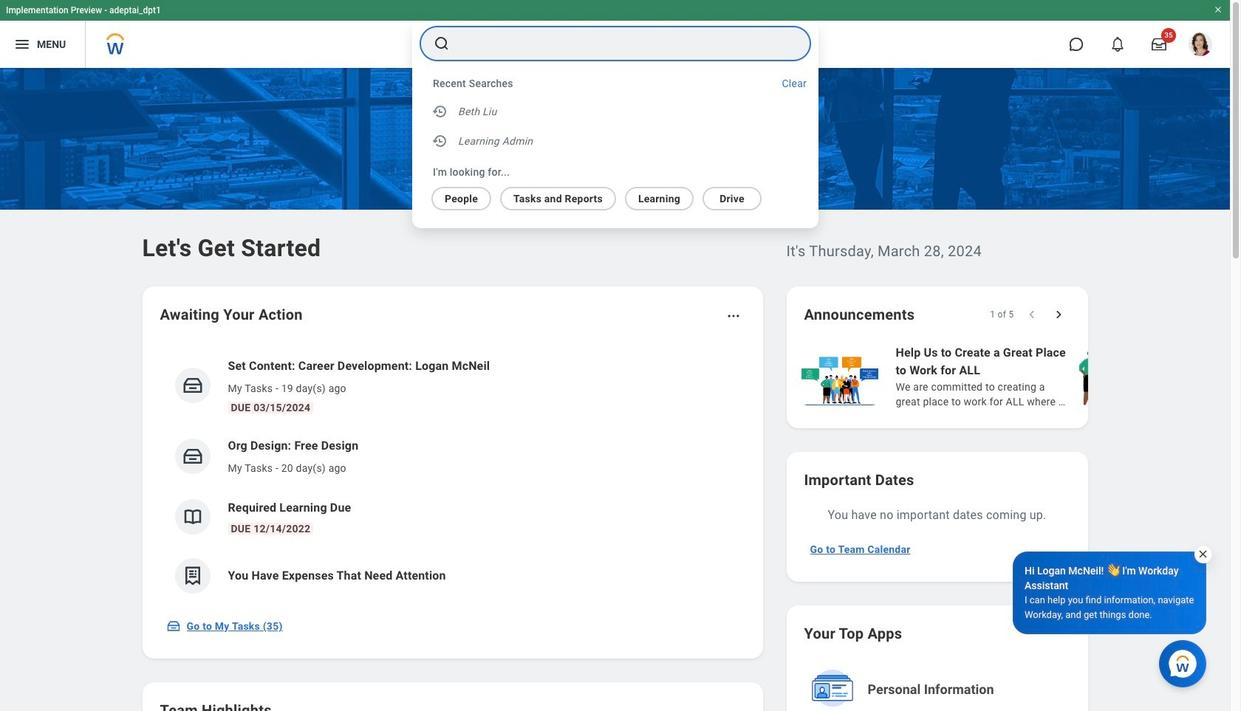Task type: locate. For each thing, give the bounding box(es) containing it.
banner
[[0, 0, 1230, 68]]

1 horizontal spatial inbox image
[[181, 375, 204, 397]]

chevron left small image
[[1024, 307, 1039, 322]]

1 vertical spatial inbox image
[[166, 619, 181, 634]]

inbox large image
[[1152, 37, 1167, 52]]

1 list box from the top
[[412, 97, 819, 159]]

related actions image
[[726, 309, 741, 324]]

0 vertical spatial list box
[[412, 97, 819, 159]]

main content
[[0, 68, 1241, 712]]

search image
[[433, 35, 451, 52]]

None search field
[[412, 21, 819, 228]]

inbox image
[[181, 446, 204, 468]]

1 vertical spatial list box
[[412, 181, 801, 211]]

status
[[990, 309, 1014, 321]]

inbox image
[[181, 375, 204, 397], [166, 619, 181, 634]]

x image
[[1198, 549, 1209, 560]]

list box
[[412, 97, 819, 159], [412, 181, 801, 211]]

time image
[[431, 103, 449, 120]]

justify image
[[13, 35, 31, 53]]

list
[[798, 343, 1241, 411], [160, 346, 745, 606]]

dashboard expenses image
[[181, 565, 204, 587]]

book open image
[[181, 506, 204, 528]]



Task type: describe. For each thing, give the bounding box(es) containing it.
notifications large image
[[1110, 37, 1125, 52]]

profile logan mcneil image
[[1189, 33, 1212, 59]]

chevron right small image
[[1051, 307, 1066, 322]]

1 horizontal spatial list
[[798, 343, 1241, 411]]

Search Workday  search field
[[460, 27, 780, 60]]

2 list box from the top
[[412, 181, 801, 211]]

0 horizontal spatial inbox image
[[166, 619, 181, 634]]

0 horizontal spatial list
[[160, 346, 745, 606]]

close environment banner image
[[1214, 5, 1223, 14]]

time image
[[431, 132, 449, 150]]

0 vertical spatial inbox image
[[181, 375, 204, 397]]



Task type: vqa. For each thing, say whether or not it's contained in the screenshot.
Export to Excel icon at right top
no



